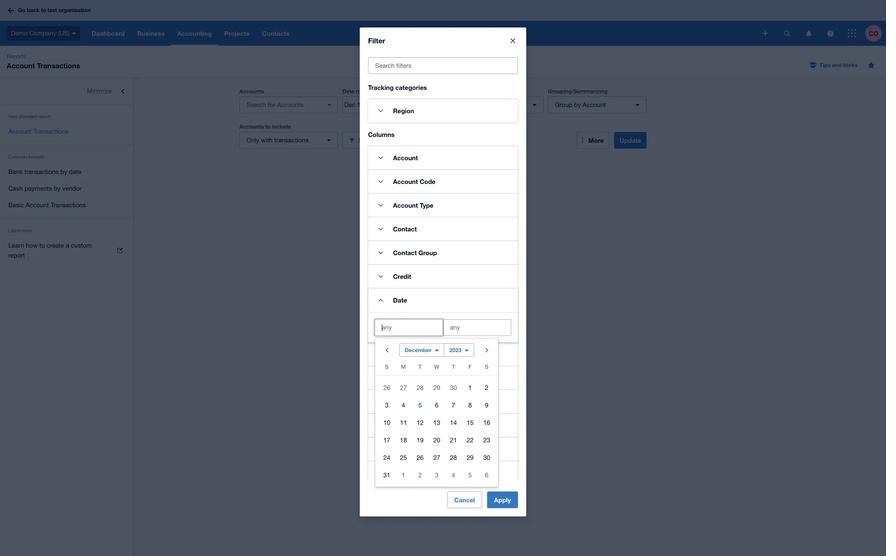 Task type: describe. For each thing, give the bounding box(es) containing it.
fri dec 15 2023 cell
[[462, 414, 478, 431]]

expand image for region
[[372, 103, 389, 119]]

transactions for basic account transactions
[[51, 202, 86, 209]]

f
[[469, 364, 472, 370]]

1 t from the left
[[419, 364, 422, 370]]

demo company (us) button
[[0, 21, 85, 46]]

categories
[[395, 84, 427, 91]]

tips and tricks button
[[805, 58, 863, 72]]

invoice number
[[393, 422, 440, 429]]

expand image for debit
[[372, 346, 389, 363]]

go
[[18, 7, 25, 13]]

expand image for net
[[372, 441, 389, 458]]

cash payments by vendor link
[[0, 180, 133, 197]]

minimize button
[[0, 83, 133, 100]]

common formats
[[8, 154, 44, 159]]

bank transactions by date
[[8, 168, 81, 175]]

demo
[[11, 29, 27, 37]]

include
[[272, 123, 291, 130]]

contact group
[[393, 249, 437, 257]]

by for date
[[60, 168, 67, 175]]

reports account transactions
[[7, 53, 80, 70]]

wed dec 06 2023 cell
[[428, 397, 445, 414]]

and
[[832, 62, 842, 68]]

sun dec 24 2023 cell
[[375, 449, 395, 466]]

1 vertical spatial transactions
[[33, 128, 69, 135]]

date for date
[[393, 297, 407, 304]]

sun dec 31 2023 cell
[[375, 467, 395, 484]]

net
[[393, 446, 404, 453]]

custom
[[71, 242, 92, 249]]

learn how to create a custom report link
[[0, 237, 133, 264]]

account code
[[393, 178, 436, 185]]

accounts for accounts to include
[[239, 123, 264, 130]]

grouping/summarizing
[[548, 88, 608, 95]]

learn how to create a custom report
[[8, 242, 92, 259]]

basic
[[8, 202, 24, 209]]

sat dec 09 2023 cell
[[478, 397, 498, 414]]

with
[[261, 137, 273, 144]]

0 horizontal spatial transactions
[[24, 168, 59, 175]]

thu dec 28 2023 cell
[[445, 449, 462, 466]]

apply button
[[487, 492, 518, 508]]

1 horizontal spatial svg image
[[763, 31, 768, 36]]

expand image for reference
[[372, 465, 389, 481]]

4 row from the top
[[375, 414, 498, 432]]

region
[[393, 107, 414, 115]]

report inside the learn how to create a custom report
[[8, 252, 25, 259]]

go back to last organisation link
[[5, 3, 96, 18]]

filter dialog
[[360, 28, 526, 556]]

3 row from the top
[[375, 397, 498, 414]]

account left type
[[393, 202, 418, 209]]

Search filters field
[[369, 58, 518, 74]]

company
[[29, 29, 56, 37]]

this
[[374, 88, 384, 95]]

debit
[[393, 351, 409, 358]]

update button
[[614, 132, 647, 149]]

expand image for account code
[[372, 173, 389, 190]]

group by account button
[[548, 97, 647, 113]]

(us)
[[58, 29, 70, 37]]

demo company (us)
[[11, 29, 70, 37]]

mon dec 11 2023 cell
[[395, 414, 412, 431]]

next month image
[[478, 342, 495, 359]]

basic account transactions
[[8, 202, 86, 209]]

credit
[[393, 273, 411, 280]]

co banner
[[0, 0, 886, 46]]

date
[[69, 168, 81, 175]]

to for learn how to create a custom report
[[39, 242, 45, 249]]

account type
[[393, 202, 433, 209]]

tue dec 19 2023 cell
[[412, 432, 428, 449]]

transactions inside popup button
[[274, 137, 309, 144]]

create
[[47, 242, 64, 249]]

accounts to include
[[239, 123, 291, 130]]

to for go back to last organisation
[[41, 7, 46, 13]]

row containing s
[[375, 362, 498, 376]]

2 t from the left
[[452, 364, 455, 370]]

close image
[[505, 33, 521, 49]]

2 s from the left
[[485, 364, 489, 370]]

only with transactions
[[247, 137, 309, 144]]

only
[[247, 137, 259, 144]]

expand image for contact group
[[372, 245, 389, 261]]

more button
[[577, 132, 609, 149]]

organisation
[[59, 7, 91, 13]]

a
[[66, 242, 69, 249]]

tricks
[[843, 62, 858, 68]]

tue dec 26 2023 cell
[[412, 449, 428, 466]]

code
[[420, 178, 436, 185]]

apply
[[494, 496, 511, 504]]

date for date range : this month
[[342, 88, 354, 95]]

tracking categories
[[368, 84, 427, 91]]

expand image for account
[[372, 150, 389, 166]]

sat dec 02 2023 cell
[[478, 379, 498, 396]]

more
[[588, 137, 604, 144]]

filter inside button
[[358, 136, 374, 144]]

only with transactions button
[[239, 132, 338, 149]]

contact for contact group
[[393, 249, 417, 257]]

learn more
[[8, 228, 32, 233]]

type
[[420, 202, 433, 209]]

contact for contact
[[393, 225, 417, 233]]



Task type: locate. For each thing, give the bounding box(es) containing it.
1 horizontal spatial s
[[485, 364, 489, 370]]

transactions down formats
[[24, 168, 59, 175]]

account
[[7, 61, 35, 70], [583, 101, 606, 108], [8, 128, 32, 135], [393, 154, 418, 162], [393, 178, 418, 185], [26, 202, 49, 209], [393, 202, 418, 209]]

1 vertical spatial learn
[[8, 242, 24, 249]]

group inside "popup button"
[[555, 101, 572, 108]]

sat dec 30 2023 cell
[[478, 449, 498, 466]]

accounts up accounts to include
[[239, 88, 264, 95]]

date inside filter dialog
[[393, 297, 407, 304]]

group
[[375, 339, 498, 487]]

select end date field up next month icon
[[443, 320, 511, 336]]

0 horizontal spatial date
[[342, 88, 354, 95]]

vendor
[[62, 185, 82, 192]]

1 vertical spatial select start date field
[[375, 320, 443, 336]]

0 vertical spatial select end date field
[[384, 97, 424, 113]]

sun dec 17 2023 cell
[[375, 432, 395, 449]]

transactions
[[274, 137, 309, 144], [24, 168, 59, 175]]

tue dec 05 2023 cell
[[412, 397, 428, 414]]

grid
[[375, 362, 498, 484]]

row group
[[375, 379, 498, 484]]

2 vertical spatial by
[[54, 185, 61, 192]]

filter button
[[342, 132, 441, 149]]

5 row from the top
[[375, 432, 498, 449]]

thu dec 14 2023 cell
[[445, 414, 462, 431]]

standard
[[19, 114, 37, 119]]

contact
[[393, 225, 417, 233], [393, 249, 417, 257]]

sun dec 03 2023 cell
[[375, 397, 395, 414]]

account down filter button
[[393, 154, 418, 162]]

transactions up minimize button
[[37, 61, 80, 70]]

fri dec 22 2023 cell
[[462, 432, 478, 449]]

0 vertical spatial group
[[555, 101, 572, 108]]

2 vertical spatial transactions
[[51, 202, 86, 209]]

expand image for gross
[[372, 394, 389, 410]]

3 expand image from the top
[[372, 197, 389, 214]]

basic account transactions link
[[0, 197, 133, 214]]

select end date field inside filter dialog
[[443, 320, 511, 336]]

svg image inside "go back to last organisation" link
[[8, 8, 14, 13]]

fri dec 08 2023 cell
[[462, 397, 478, 414]]

1 vertical spatial to
[[265, 123, 271, 130]]

1 contact from the top
[[393, 225, 417, 233]]

learn
[[8, 228, 20, 233], [8, 242, 24, 249]]

cash
[[8, 185, 23, 192]]

2 vertical spatial expand image
[[372, 465, 389, 481]]

common
[[8, 154, 27, 159]]

sat dec 23 2023 cell
[[478, 432, 498, 449]]

filter inside dialog
[[368, 36, 385, 45]]

reports
[[7, 53, 26, 60]]

transactions down include
[[274, 137, 309, 144]]

2 vertical spatial to
[[39, 242, 45, 249]]

to inside the learn how to create a custom report
[[39, 242, 45, 249]]

grid containing s
[[375, 362, 498, 484]]

1 vertical spatial date
[[393, 297, 407, 304]]

0 horizontal spatial s
[[385, 364, 389, 370]]

t
[[419, 364, 422, 370], [452, 364, 455, 370]]

tips and tricks
[[820, 62, 858, 68]]

update
[[620, 137, 641, 144]]

mon dec 04 2023 cell
[[395, 397, 412, 414]]

1 vertical spatial group
[[419, 249, 437, 257]]

accounts for accounts
[[239, 88, 264, 95]]

0 vertical spatial filter
[[368, 36, 385, 45]]

by down grouping/summarizing
[[574, 101, 581, 108]]

1 horizontal spatial transactions
[[274, 137, 309, 144]]

0 vertical spatial date
[[342, 88, 354, 95]]

co
[[869, 29, 878, 37]]

2 learn from the top
[[8, 242, 24, 249]]

2 accounts from the top
[[239, 123, 264, 130]]

previous month image
[[379, 342, 395, 359]]

invoice
[[393, 422, 414, 429]]

account left code
[[393, 178, 418, 185]]

t left f
[[452, 364, 455, 370]]

by inside group by account "popup button"
[[574, 101, 581, 108]]

s right f
[[485, 364, 489, 370]]

row
[[375, 362, 498, 376], [375, 379, 498, 397], [375, 397, 498, 414], [375, 414, 498, 432], [375, 432, 498, 449], [375, 449, 498, 466]]

1 accounts from the top
[[239, 88, 264, 95]]

go back to last organisation
[[18, 7, 91, 13]]

3 expand image from the top
[[372, 465, 389, 481]]

expand image left "mon dec 25 2023" cell
[[372, 465, 389, 481]]

last
[[48, 7, 57, 13]]

transactions for reports account transactions
[[37, 61, 80, 70]]

expand image for account type
[[372, 197, 389, 214]]

cancel
[[454, 496, 475, 504]]

m
[[401, 364, 406, 370]]

by left vendor
[[54, 185, 61, 192]]

xero
[[8, 114, 18, 119]]

bank
[[8, 168, 23, 175]]

expand image down the sun dec 03 2023 "cell"
[[372, 417, 389, 434]]

row down "2023"
[[375, 362, 498, 376]]

2 expand image from the top
[[372, 417, 389, 434]]

account transactions
[[8, 128, 69, 135]]

7 expand image from the top
[[372, 346, 389, 363]]

date range : this month
[[342, 88, 401, 95]]

contact up credit
[[393, 249, 417, 257]]

svg image
[[8, 8, 14, 13], [848, 29, 856, 37], [784, 30, 790, 36], [806, 30, 811, 36], [827, 30, 833, 36]]

0 vertical spatial by
[[574, 101, 581, 108]]

1 vertical spatial filter
[[358, 136, 374, 144]]

svg image
[[763, 31, 768, 36], [72, 32, 76, 34]]

sun dec 10 2023 cell
[[375, 414, 395, 431]]

0 horizontal spatial report
[[8, 252, 25, 259]]

sat dec 16 2023 cell
[[478, 414, 498, 431]]

0 vertical spatial contact
[[393, 225, 417, 233]]

payments
[[25, 185, 52, 192]]

cancel button
[[447, 492, 482, 508]]

range
[[356, 88, 371, 95]]

0 horizontal spatial select end date field
[[384, 97, 424, 113]]

transactions
[[37, 61, 80, 70], [33, 128, 69, 135], [51, 202, 86, 209]]

wed dec 13 2023 cell
[[428, 414, 445, 431]]

2 contact from the top
[[393, 249, 417, 257]]

1 expand image from the top
[[372, 150, 389, 166]]

1 vertical spatial accounts
[[239, 123, 264, 130]]

row down wed dec 06 2023 cell
[[375, 414, 498, 432]]

:
[[371, 88, 372, 95]]

row down wed dec 20 2023 cell
[[375, 449, 498, 466]]

contact down 'account type'
[[393, 225, 417, 233]]

account down 'xero'
[[8, 128, 32, 135]]

to left last
[[41, 7, 46, 13]]

transactions down the cash payments by vendor link
[[51, 202, 86, 209]]

by inside the cash payments by vendor link
[[54, 185, 61, 192]]

wed dec 20 2023 cell
[[428, 432, 445, 449]]

back
[[27, 7, 39, 13]]

collapse image
[[372, 292, 389, 309]]

expand image for description
[[372, 370, 389, 387]]

formats
[[29, 154, 44, 159]]

account transactions link
[[0, 123, 133, 140]]

bank transactions by date link
[[0, 164, 133, 180]]

number
[[416, 422, 440, 429]]

month
[[385, 88, 401, 95]]

2 expand image from the top
[[372, 173, 389, 190]]

expand image for invoice number
[[372, 417, 389, 434]]

select start date field inside filter dialog
[[375, 320, 443, 336]]

group inside filter dialog
[[419, 249, 437, 257]]

report up account transactions
[[38, 114, 51, 119]]

gross
[[393, 398, 411, 406]]

report down learn more at the top left of page
[[8, 252, 25, 259]]

5 expand image from the top
[[372, 245, 389, 261]]

1 row from the top
[[375, 362, 498, 376]]

learn for learn how to create a custom report
[[8, 242, 24, 249]]

wed dec 27 2023 cell
[[428, 449, 445, 466]]

expand image for credit
[[372, 268, 389, 285]]

account inside the reports account transactions
[[7, 61, 35, 70]]

0 vertical spatial expand image
[[372, 150, 389, 166]]

mon dec 18 2023 cell
[[395, 432, 412, 449]]

1 s from the left
[[385, 364, 389, 370]]

s left 'm'
[[385, 364, 389, 370]]

tracking
[[368, 84, 394, 91]]

learn left more
[[8, 228, 20, 233]]

learn inside the learn how to create a custom report
[[8, 242, 24, 249]]

row up wed dec 06 2023 cell
[[375, 379, 498, 397]]

tue dec 12 2023 cell
[[412, 414, 428, 431]]

0 horizontal spatial svg image
[[72, 32, 76, 34]]

to
[[41, 7, 46, 13], [265, 123, 271, 130], [39, 242, 45, 249]]

learn down learn more at the top left of page
[[8, 242, 24, 249]]

by left date
[[60, 168, 67, 175]]

report
[[38, 114, 51, 119], [8, 252, 25, 259]]

fri dec 29 2023 cell
[[462, 449, 478, 466]]

accounts
[[239, 88, 264, 95], [239, 123, 264, 130]]

expand image
[[372, 150, 389, 166], [372, 417, 389, 434], [372, 465, 389, 481]]

columns
[[368, 131, 395, 138]]

expand image for contact
[[372, 221, 389, 237]]

0 horizontal spatial group
[[419, 249, 437, 257]]

fri dec 01 2023 cell
[[462, 379, 478, 396]]

select end date field down month
[[384, 97, 424, 113]]

to left include
[[265, 123, 271, 130]]

1 horizontal spatial t
[[452, 364, 455, 370]]

0 vertical spatial accounts
[[239, 88, 264, 95]]

more
[[21, 228, 32, 233]]

expand image
[[372, 103, 389, 119], [372, 173, 389, 190], [372, 197, 389, 214], [372, 221, 389, 237], [372, 245, 389, 261], [372, 268, 389, 285], [372, 346, 389, 363], [372, 370, 389, 387], [372, 394, 389, 410], [372, 441, 389, 458]]

group
[[555, 101, 572, 108], [419, 249, 437, 257]]

0 horizontal spatial t
[[419, 364, 422, 370]]

1 expand image from the top
[[372, 103, 389, 119]]

expand image down filter button
[[372, 150, 389, 166]]

by
[[574, 101, 581, 108], [60, 168, 67, 175], [54, 185, 61, 192]]

mon dec 25 2023 cell
[[395, 449, 412, 466]]

accounts up only
[[239, 123, 264, 130]]

Select end date field
[[384, 97, 424, 113], [443, 320, 511, 336]]

xero standard report
[[8, 114, 51, 119]]

to right how
[[39, 242, 45, 249]]

account down payments
[[26, 202, 49, 209]]

cash payments by vendor
[[8, 185, 82, 192]]

by for vendor
[[54, 185, 61, 192]]

date right collapse "image"
[[393, 297, 407, 304]]

december
[[405, 347, 431, 354]]

minimize
[[87, 87, 112, 95]]

thu dec 21 2023 cell
[[445, 432, 462, 449]]

9 expand image from the top
[[372, 394, 389, 410]]

1 vertical spatial transactions
[[24, 168, 59, 175]]

t up description
[[419, 364, 422, 370]]

1 vertical spatial expand image
[[372, 417, 389, 434]]

0 vertical spatial transactions
[[274, 137, 309, 144]]

1 vertical spatial report
[[8, 252, 25, 259]]

s
[[385, 364, 389, 370], [485, 364, 489, 370]]

description
[[393, 374, 427, 382]]

8 expand image from the top
[[372, 370, 389, 387]]

1 vertical spatial contact
[[393, 249, 417, 257]]

how
[[26, 242, 38, 249]]

by inside the bank transactions by date link
[[60, 168, 67, 175]]

group containing december
[[375, 339, 498, 487]]

thu dec 07 2023 cell
[[445, 397, 462, 414]]

reports link
[[3, 52, 29, 61]]

transactions inside the reports account transactions
[[37, 61, 80, 70]]

0 vertical spatial learn
[[8, 228, 20, 233]]

account inside "popup button"
[[583, 101, 606, 108]]

transactions down xero standard report
[[33, 128, 69, 135]]

account down grouping/summarizing
[[583, 101, 606, 108]]

group by account
[[555, 101, 606, 108]]

2 row from the top
[[375, 379, 498, 397]]

6 row from the top
[[375, 449, 498, 466]]

1 horizontal spatial group
[[555, 101, 572, 108]]

account down reports "link"
[[7, 61, 35, 70]]

1 vertical spatial select end date field
[[443, 320, 511, 336]]

select start date field down range
[[343, 97, 383, 113]]

row down number in the bottom of the page
[[375, 432, 498, 449]]

date left range
[[342, 88, 354, 95]]

1 learn from the top
[[8, 228, 20, 233]]

0 vertical spatial to
[[41, 7, 46, 13]]

svg image inside demo company (us) popup button
[[72, 32, 76, 34]]

1 vertical spatial by
[[60, 168, 67, 175]]

6 expand image from the top
[[372, 268, 389, 285]]

2023
[[449, 347, 461, 354]]

w
[[434, 364, 439, 370]]

0 vertical spatial report
[[38, 114, 51, 119]]

row up wed dec 13 2023 'cell'
[[375, 397, 498, 414]]

0 vertical spatial select start date field
[[343, 97, 383, 113]]

1 horizontal spatial select end date field
[[443, 320, 511, 336]]

1 horizontal spatial report
[[38, 114, 51, 119]]

co button
[[865, 21, 886, 46]]

4 expand image from the top
[[372, 221, 389, 237]]

tips
[[820, 62, 831, 68]]

select start date field up december
[[375, 320, 443, 336]]

learn for learn more
[[8, 228, 20, 233]]

to inside co banner
[[41, 7, 46, 13]]

Select start date field
[[343, 97, 383, 113], [375, 320, 443, 336]]

date
[[342, 88, 354, 95], [393, 297, 407, 304]]

reference
[[393, 469, 424, 477]]

0 vertical spatial transactions
[[37, 61, 80, 70]]

1 horizontal spatial date
[[393, 297, 407, 304]]

10 expand image from the top
[[372, 441, 389, 458]]



Task type: vqa. For each thing, say whether or not it's contained in the screenshot.
4
no



